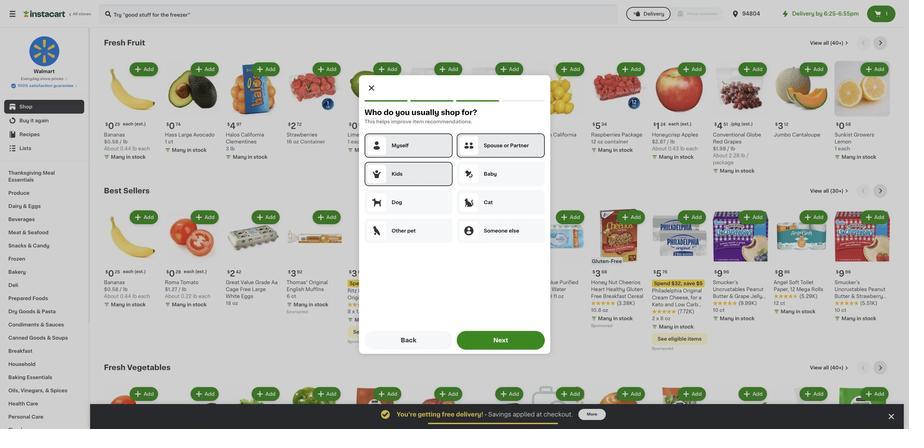 Task type: locate. For each thing, give the bounding box(es) containing it.
$ inside $ 4 51 /pkg (est.)
[[715, 122, 718, 127]]

ct for angel soft toilet paper, 12 mega rolls
[[781, 301, 786, 306]]

1 0.44 from the top
[[120, 146, 131, 151]]

large
[[179, 132, 192, 137], [252, 287, 266, 292]]

foods
[[33, 296, 48, 301]]

1 bananas from the top
[[104, 132, 125, 137]]

(5.29k)
[[800, 294, 818, 299]]

★★★★★
[[775, 294, 799, 299], [775, 294, 799, 299], [592, 301, 616, 306], [592, 301, 616, 306], [714, 301, 738, 306], [714, 301, 738, 306], [835, 301, 860, 306], [835, 301, 860, 306], [348, 303, 372, 307], [348, 303, 372, 307], [653, 310, 677, 314], [653, 310, 677, 314]]

oz inside 'raspberries package 12 oz container'
[[598, 139, 604, 144]]

california for halos california clementines 3 lb
[[241, 132, 264, 137]]

2 sandwich from the left
[[847, 301, 871, 306]]

bananas
[[104, 132, 125, 137], [104, 280, 125, 285]]

x down lifestyle
[[657, 317, 660, 321]]

$ inside $ 5 76
[[654, 270, 657, 275]]

uncrustables up jam
[[835, 287, 868, 292]]

0 horizontal spatial california
[[241, 132, 264, 137]]

1 horizontal spatial uncrustables
[[835, 287, 868, 292]]

2 /pkg from the left
[[731, 122, 741, 126]]

great for great value grade aa cage free large white eggs 18 oz
[[226, 280, 240, 285]]

see
[[353, 330, 363, 335], [658, 337, 668, 342]]

dairy
[[8, 204, 22, 209]]

0.44 for 2
[[120, 294, 131, 299]]

all inside view all (30+) popup button
[[824, 189, 830, 193]]

fresh fruit
[[104, 39, 145, 46]]

4 left 97
[[230, 122, 236, 130]]

ct down paper, on the bottom of page
[[781, 301, 786, 306]]

10.8
[[592, 308, 602, 313]]

2 $ 9 96 from the left
[[837, 270, 852, 278]]

(est.) up apples
[[681, 122, 692, 126]]

1 vertical spatial bananas $0.58 / lb about 0.44 lb each
[[104, 280, 150, 299]]

0 vertical spatial 0.44
[[120, 146, 131, 151]]

oz down lifestyle
[[665, 317, 671, 321]]

2 value from the left
[[546, 280, 559, 285]]

smucker's inside smucker's uncrustables peanut butter & grape jelly sandwich
[[714, 280, 739, 285]]

2 bananas $0.58 / lb about 0.44 lb each from the top
[[104, 280, 150, 299]]

0 horizontal spatial red
[[409, 139, 419, 144]]

many down lemon
[[842, 155, 856, 159]]

oz right "fl" at the right bottom of the page
[[559, 294, 564, 299]]

peanut up 'jelly'
[[747, 287, 764, 292]]

8 inside product group
[[779, 270, 784, 278]]

0 vertical spatial view all (40+) button
[[808, 36, 852, 50]]

package down 2.28
[[714, 160, 734, 165]]

great inside great value grade aa cage free large white eggs 18 oz
[[226, 280, 240, 285]]

eligible for 5
[[669, 337, 687, 342]]

10 ct for smucker's uncrustables peanut butter & grape jelly sandwich
[[714, 308, 725, 313]]

2 4 from the left
[[718, 122, 723, 130]]

1 vertical spatial goods
[[29, 336, 46, 341]]

recipes link
[[4, 128, 84, 142]]

1 96 from the left
[[724, 270, 730, 275]]

spend up 'philadelphia'
[[655, 281, 671, 286]]

2 9 from the left
[[840, 270, 845, 278]]

1 horizontal spatial package
[[470, 160, 491, 165]]

meat & seafood
[[8, 230, 49, 235]]

2 view all (40+) button from the top
[[808, 361, 852, 375]]

ct right '6' on the bottom of page
[[291, 294, 297, 299]]

0 horizontal spatial 9
[[718, 270, 723, 278]]

2 vertical spatial free
[[592, 294, 602, 299]]

grapes inside "sun harvest seedless red grapes $2.18 / lb about 2.4 lb / package"
[[420, 139, 438, 144]]

0 vertical spatial (40+)
[[831, 41, 844, 45]]

1 10 from the left
[[714, 308, 719, 313]]

3 down halos
[[226, 146, 229, 151]]

0 horizontal spatial see eligible items
[[353, 330, 398, 335]]

(40+) for fruit
[[831, 41, 844, 45]]

save right $32,
[[684, 281, 696, 286]]

smucker's inside 'smucker's uncrustables peanut butter & strawberry jam sandwich'
[[835, 280, 861, 285]]

1 butter from the left
[[714, 294, 729, 299]]

1 vertical spatial 42
[[236, 270, 242, 275]]

0 for $ 0 25
[[108, 270, 114, 278]]

0 horizontal spatial butter
[[714, 294, 729, 299]]

thomas' original english muffins 6 ct
[[287, 280, 328, 299]]

1 (40+) from the top
[[831, 41, 844, 45]]

delivery for delivery by 6:25-6:55pm
[[793, 11, 815, 16]]

1 view from the top
[[811, 41, 823, 45]]

4 for $ 4 97
[[230, 122, 236, 130]]

green
[[470, 132, 485, 137]]

uncrustables for strawberry
[[835, 287, 868, 292]]

crackers
[[368, 296, 390, 301]]

0 horizontal spatial grapes
[[420, 139, 438, 144]]

2 horizontal spatial grapes
[[725, 139, 742, 144]]

0 horizontal spatial each (est.)
[[123, 270, 146, 274]]

snacks & candy
[[8, 244, 49, 248]]

1 $0.58 from the top
[[104, 139, 119, 144]]

uncrustables for grape
[[714, 287, 746, 292]]

$3.92 element
[[531, 119, 586, 131]]

oz right the 1.48 in the bottom of the page
[[368, 310, 374, 314]]

goods down condiments & sauces
[[29, 336, 46, 341]]

2 horizontal spatial free
[[612, 259, 623, 264]]

smucker's for smucker's uncrustables peanut butter & strawberry jam sandwich
[[835, 280, 861, 285]]

/ up '2.43'
[[484, 146, 486, 151]]

great inside great value purified drinking water 40 x 16.9 fl oz
[[531, 280, 544, 285]]

eligible down the 1.48 in the bottom of the page
[[364, 330, 382, 335]]

1 california from the left
[[241, 132, 264, 137]]

3 up jumbo
[[779, 122, 784, 130]]

0 vertical spatial eggs
[[28, 204, 41, 209]]

9 up smucker's uncrustables peanut butter & grape jelly sandwich
[[718, 270, 723, 278]]

sponsored badge image down 8 x 1.48 oz
[[348, 340, 369, 344]]

care down 'vinegars,' at the left of page
[[26, 402, 38, 407]]

raspberries package 12 oz container
[[592, 132, 643, 144]]

care for health care
[[26, 402, 38, 407]]

each
[[123, 122, 134, 126], [669, 122, 680, 126], [351, 139, 363, 144], [138, 146, 150, 151], [687, 146, 699, 151], [839, 146, 851, 151], [123, 270, 134, 274], [184, 270, 195, 274], [138, 294, 150, 299], [199, 294, 211, 299]]

1 /pkg from the left
[[427, 122, 437, 126]]

essentials
[[8, 178, 34, 182], [27, 375, 52, 380]]

personal
[[8, 415, 30, 420]]

satisfaction
[[29, 84, 52, 88]]

0 vertical spatial 42
[[361, 132, 367, 137]]

2 vertical spatial item carousel region
[[104, 361, 891, 429]]

many down 10.8 oz
[[599, 317, 613, 321]]

items for 5
[[688, 337, 702, 342]]

delivery
[[793, 11, 815, 16], [644, 11, 665, 16]]

2 (40+) from the top
[[831, 366, 844, 371]]

(est.) inside $ 4 51 /pkg (est.)
[[742, 122, 754, 126]]

butter for smucker's uncrustables peanut butter & grape jelly sandwich
[[714, 294, 729, 299]]

0 vertical spatial fresh
[[104, 39, 126, 46]]

view all (40+) for vegetables
[[811, 366, 844, 371]]

0 vertical spatial see
[[353, 330, 363, 335]]

delivery inside "button"
[[644, 11, 665, 16]]

main content
[[90, 28, 905, 429]]

many in stock
[[172, 148, 207, 153], [355, 148, 390, 153], [599, 148, 633, 153], [111, 155, 146, 159], [233, 155, 268, 159], [660, 155, 694, 159], [842, 155, 877, 159], [416, 162, 451, 166], [721, 168, 755, 173], [477, 169, 512, 173], [111, 303, 146, 308], [172, 303, 207, 308], [294, 303, 329, 308], [781, 310, 816, 314], [599, 317, 633, 321], [721, 317, 755, 321], [842, 317, 877, 321], [355, 318, 390, 323], [660, 325, 694, 330]]

1 horizontal spatial x
[[539, 294, 542, 299]]

$1.98 down conventional
[[714, 146, 727, 151]]

in
[[187, 148, 192, 153], [370, 148, 375, 153], [614, 148, 618, 153], [126, 155, 131, 159], [248, 155, 253, 159], [675, 155, 679, 159], [858, 155, 862, 159], [431, 162, 435, 166], [736, 168, 740, 173], [492, 169, 496, 173], [126, 303, 131, 308], [187, 303, 192, 308], [309, 303, 314, 308], [797, 310, 801, 314], [614, 317, 618, 321], [736, 317, 740, 321], [858, 317, 862, 321], [370, 318, 375, 323], [675, 325, 679, 330]]

package inside green seedless grapes bag $1.98 / lb about 2.43 lb / package
[[470, 160, 491, 165]]

ct down jam
[[842, 308, 847, 313]]

(est.) inside $ 5 23 /pkg (est.)
[[438, 122, 449, 126]]

premium california lemons 2 lb bag
[[531, 132, 577, 151]]

8 left the 1.48 in the bottom of the page
[[348, 310, 351, 314]]

see eligible items button down '2 x 8 oz'
[[653, 334, 708, 345]]

9 for smucker's uncrustables peanut butter & strawberry jam sandwich
[[840, 270, 845, 278]]

$ 9 96 up smucker's uncrustables peanut butter & grape jelly sandwich
[[715, 270, 730, 278]]

california for premium california lemons 2 lb bag
[[554, 132, 577, 137]]

canned goods & soups link
[[4, 332, 84, 345]]

uncrustables
[[714, 287, 746, 292], [835, 287, 868, 292]]

2 vertical spatial original
[[348, 296, 367, 301]]

instacart logo image
[[24, 10, 65, 18]]

0 for $ 0 25 each (est.)
[[108, 122, 114, 130]]

0 horizontal spatial spend
[[350, 281, 366, 286]]

next button
[[457, 331, 545, 350]]

$ inside $ 0 25
[[105, 270, 108, 275]]

0 horizontal spatial $5
[[392, 281, 399, 286]]

gluten-free
[[592, 259, 623, 264]]

original inside philadelphia original cream cheese, for a keto and low carb lifestyle
[[684, 289, 703, 294]]

peanut for strawberry
[[869, 287, 886, 292]]

bananas down $ 0 25 each (est.)
[[104, 132, 125, 137]]

2.28
[[730, 153, 740, 158]]

0 horizontal spatial seedless
[[440, 132, 462, 137]]

mega
[[797, 287, 811, 292]]

1 horizontal spatial /pkg
[[731, 122, 741, 126]]

sandwich for strawberry
[[847, 301, 871, 306]]

0 for $ 0 74
[[169, 122, 175, 130]]

water
[[552, 287, 567, 292]]

3 for $ 3 68
[[596, 270, 601, 278]]

0 vertical spatial 8
[[779, 270, 784, 278]]

1 view all (40+) from the top
[[811, 41, 844, 45]]

x for 3
[[352, 310, 355, 314]]

1 horizontal spatial red
[[714, 139, 723, 144]]

fresh for fresh vegetables
[[104, 364, 126, 372]]

package right '2.4'
[[443, 153, 464, 158]]

health
[[8, 402, 25, 407]]

2 california from the left
[[554, 132, 577, 137]]

see eligible items down the 1.48 in the bottom of the page
[[353, 330, 398, 335]]

1 horizontal spatial large
[[252, 287, 266, 292]]

pet
[[408, 229, 416, 233]]

1 peanut from the left
[[747, 287, 764, 292]]

4
[[230, 122, 236, 130], [718, 122, 723, 130]]

canned
[[8, 336, 28, 341]]

smucker's up the 'grape'
[[714, 280, 739, 285]]

2 view all (40+) from the top
[[811, 366, 844, 371]]

2 uncrustables from the left
[[835, 287, 868, 292]]

2 save from the left
[[684, 281, 696, 286]]

you're getting free delivery!
[[397, 412, 484, 418]]

1 $ 9 96 from the left
[[715, 270, 730, 278]]

1 sandwich from the left
[[714, 301, 737, 306]]

value inside great value grade aa cage free large white eggs 18 oz
[[241, 280, 254, 285]]

red inside "conventional globe red grapes $1.98 / lb about 2.28 lb / package"
[[714, 139, 723, 144]]

x right 40
[[539, 294, 542, 299]]

uncrustables inside 'smucker's uncrustables peanut butter & strawberry jam sandwich'
[[835, 287, 868, 292]]

2 bananas from the top
[[104, 280, 125, 285]]

3 left 92
[[291, 270, 297, 278]]

76
[[663, 270, 668, 275]]

bananas $0.58 / lb about 0.44 lb each for 4
[[104, 132, 150, 151]]

treatment tracker modal dialog
[[90, 405, 905, 429]]

42 up cage
[[236, 270, 242, 275]]

1 $1.98 from the left
[[714, 146, 727, 151]]

save for 5
[[684, 281, 696, 286]]

12 down soft
[[791, 287, 796, 292]]

$1.98 inside green seedless grapes bag $1.98 / lb about 2.43 lb / package
[[470, 146, 483, 151]]

1 $0.25 each (estimated) element from the top
[[104, 119, 159, 131]]

None search field
[[99, 4, 618, 24]]

9 for smucker's uncrustables peanut butter & grape jelly sandwich
[[718, 270, 723, 278]]

1 bananas $0.58 / lb about 0.44 lb each from the top
[[104, 132, 150, 151]]

view all (40+) for fruit
[[811, 41, 844, 45]]

2 horizontal spatial 8
[[779, 270, 784, 278]]

about left '2.43'
[[470, 153, 485, 158]]

$ 1 24
[[654, 122, 666, 130]]

sandwich down the 'grape'
[[714, 301, 737, 306]]

usually
[[412, 109, 439, 116]]

2 left 72
[[291, 122, 296, 130]]

large down 74
[[179, 132, 192, 137]]

5 left 23
[[413, 122, 418, 130]]

1 value from the left
[[241, 280, 254, 285]]

1 seedless from the left
[[440, 132, 462, 137]]

see down '2 x 8 oz'
[[658, 337, 668, 342]]

avocado
[[194, 132, 215, 137]]

large down "grade"
[[252, 287, 266, 292]]

2 horizontal spatial 5
[[657, 270, 662, 278]]

walmart logo image
[[29, 36, 59, 67]]

1 vertical spatial 0.44
[[120, 294, 131, 299]]

each inside honeycrisp apples $2.87 / lb about 0.43 lb each
[[687, 146, 699, 151]]

1 vertical spatial item carousel region
[[104, 184, 891, 356]]

9
[[718, 270, 723, 278], [840, 270, 845, 278]]

bananas for 4
[[104, 132, 125, 137]]

free
[[442, 412, 455, 418]]

0 horizontal spatial uncrustables
[[714, 287, 746, 292]]

12 down raspberries
[[592, 139, 597, 144]]

1 4 from the left
[[230, 122, 236, 130]]

$ inside $ 3 12
[[776, 122, 779, 127]]

smucker's uncrustables peanut butter & strawberry jam sandwich
[[835, 280, 886, 306]]

california down $3.92 element
[[554, 132, 577, 137]]

lb inside premium california lemons 2 lb bag
[[535, 146, 540, 151]]

dry goods & pasta link
[[4, 305, 84, 318]]

essentials inside baking essentials link
[[27, 375, 52, 380]]

1
[[887, 11, 889, 16], [657, 122, 660, 130], [165, 139, 167, 144], [348, 139, 350, 144], [835, 146, 838, 151]]

1 vertical spatial $0.25 each (estimated) element
[[104, 267, 159, 279]]

ct down smucker's uncrustables peanut butter & grape jelly sandwich
[[720, 308, 725, 313]]

angel soft toilet paper, 12 mega rolls
[[775, 280, 824, 292]]

1 horizontal spatial 42
[[361, 132, 367, 137]]

x left the 1.48 in the bottom of the page
[[352, 310, 355, 314]]

1 horizontal spatial seedless
[[486, 132, 508, 137]]

vinegars,
[[21, 389, 44, 393]]

/ inside honeycrisp apples $2.87 / lb about 0.43 lb each
[[668, 139, 670, 144]]

see eligible items button down the 1.48 in the bottom of the page
[[348, 327, 403, 338]]

0 horizontal spatial breakfast
[[8, 349, 33, 354]]

4 inside $4.51 per package (estimated) element
[[718, 122, 723, 130]]

2 0.44 from the top
[[120, 294, 131, 299]]

about down $2.18
[[409, 153, 424, 158]]

$ inside $ 3 68
[[593, 270, 596, 275]]

large inside great value grade aa cage free large white eggs 18 oz
[[252, 287, 266, 292]]

see down 8 x 1.48 oz
[[353, 330, 363, 335]]

2 vertical spatial all
[[824, 366, 830, 371]]

1 25 from the top
[[115, 122, 120, 127]]

1 horizontal spatial 10 ct
[[835, 308, 847, 313]]

/ right $1.27
[[179, 287, 181, 292]]

5 for $ 5 23 /pkg (est.)
[[413, 122, 418, 130]]

original for muffins
[[309, 280, 328, 285]]

0 horizontal spatial see eligible items button
[[348, 327, 403, 338]]

0 vertical spatial original
[[309, 280, 328, 285]]

see eligible items for 5
[[658, 337, 702, 342]]

sandwich down "strawberry"
[[847, 301, 871, 306]]

2 96 from the left
[[846, 270, 852, 275]]

2 horizontal spatial original
[[684, 289, 703, 294]]

2 item carousel region from the top
[[104, 184, 891, 356]]

& inside 'link'
[[28, 244, 32, 248]]

3 item carousel region from the top
[[104, 361, 891, 429]]

3 grapes from the left
[[470, 139, 488, 144]]

breakfast inside the honey nut cheerios heart healthy gluten free breakfast cereal
[[604, 294, 627, 299]]

& left sauces
[[40, 323, 44, 327]]

$5
[[392, 281, 399, 286], [697, 281, 703, 286]]

1 spend from the left
[[350, 281, 366, 286]]

1 horizontal spatial great
[[531, 280, 544, 285]]

bananas for 2
[[104, 280, 125, 285]]

1 vertical spatial all
[[824, 189, 830, 193]]

0 horizontal spatial delivery
[[644, 11, 665, 16]]

2 up cage
[[230, 270, 235, 278]]

0 vertical spatial item carousel region
[[104, 36, 891, 179]]

oils,
[[8, 389, 19, 393]]

2 25 from the top
[[115, 270, 120, 275]]

(est.) inside $0.28 each (estimated) "element"
[[196, 270, 207, 274]]

best
[[104, 187, 122, 195]]

1 vertical spatial essentials
[[27, 375, 52, 380]]

1 $5 from the left
[[392, 281, 399, 286]]

2 red from the left
[[714, 139, 723, 144]]

1 vertical spatial $0.58
[[104, 287, 119, 292]]

2 spend from the left
[[655, 281, 671, 286]]

/pkg inside $ 4 51 /pkg (est.)
[[731, 122, 741, 126]]

1 vertical spatial (40+)
[[831, 366, 844, 371]]

0 vertical spatial essentials
[[8, 178, 34, 182]]

beverages link
[[4, 213, 84, 226]]

save for 3
[[380, 281, 391, 286]]

about inside "conventional globe red grapes $1.98 / lb about 2.28 lb / package"
[[714, 153, 728, 158]]

1 vertical spatial x
[[352, 310, 355, 314]]

1 vertical spatial view all (40+) button
[[808, 361, 852, 375]]

bananas $0.58 / lb about 0.44 lb each for 2
[[104, 280, 150, 299]]

1 horizontal spatial butter
[[835, 294, 851, 299]]

1 vertical spatial eggs
[[241, 294, 254, 299]]

1 vertical spatial bananas
[[104, 280, 125, 285]]

lb inside halos california clementines 3 lb
[[230, 146, 235, 151]]

4 left 51
[[718, 122, 723, 130]]

3 inside halos california clementines 3 lb
[[226, 146, 229, 151]]

$1.98 for grapes
[[470, 146, 483, 151]]

add your shopping preferences element
[[359, 75, 551, 354]]

it
[[30, 118, 34, 123]]

ct inside group
[[781, 301, 786, 306]]

(est.) down shop on the top
[[438, 122, 449, 126]]

uncrustables inside smucker's uncrustables peanut butter & grape jelly sandwich
[[714, 287, 746, 292]]

1 smucker's from the left
[[714, 280, 739, 285]]

about inside honeycrisp apples $2.87 / lb about 0.43 lb each
[[653, 146, 667, 151]]

5 for $ 5 34
[[596, 122, 601, 130]]

each (est.) up apples
[[669, 122, 692, 126]]

1 horizontal spatial grapes
[[470, 139, 488, 144]]

product group
[[104, 61, 159, 162], [165, 61, 220, 155], [226, 61, 281, 162], [287, 61, 342, 145], [348, 61, 403, 155], [409, 61, 464, 169], [470, 61, 525, 176], [531, 61, 586, 152], [592, 61, 647, 155], [653, 61, 708, 162], [714, 61, 769, 176], [775, 61, 830, 138], [835, 61, 891, 162], [104, 209, 159, 310], [165, 209, 220, 310], [226, 209, 281, 307], [287, 209, 342, 316], [348, 209, 403, 346], [409, 209, 464, 317], [470, 209, 525, 310], [531, 209, 586, 300], [592, 209, 647, 330], [653, 209, 708, 353], [714, 209, 769, 324], [775, 209, 830, 317], [835, 209, 891, 324], [104, 386, 159, 429], [165, 386, 220, 429], [226, 386, 281, 429], [287, 386, 342, 429], [348, 386, 403, 429], [409, 386, 464, 429], [470, 386, 525, 429], [531, 386, 586, 429], [592, 386, 647, 429], [653, 386, 708, 429], [714, 386, 769, 429], [775, 386, 830, 429], [835, 386, 891, 429]]

1 view all (40+) button from the top
[[808, 36, 852, 50]]

2 great from the left
[[531, 280, 544, 285]]

$ inside the $ 0 74
[[166, 122, 169, 127]]

health care
[[8, 402, 38, 407]]

product group containing 8
[[775, 209, 830, 317]]

0 vertical spatial breakfast
[[604, 294, 627, 299]]

many down 12 ct
[[781, 310, 795, 314]]

honey nut cheerios heart healthy gluten free breakfast cereal
[[592, 280, 644, 299]]

0 vertical spatial 25
[[115, 122, 120, 127]]

2 seedless from the left
[[486, 132, 508, 137]]

many down $ 0 25 each (est.)
[[111, 155, 125, 159]]

original inside "ritz fresh stacks original crackers"
[[348, 296, 367, 301]]

$ inside $ 2 42
[[227, 270, 230, 275]]

uncrustables up the 'grape'
[[714, 287, 746, 292]]

0 horizontal spatial save
[[380, 281, 391, 286]]

0 inside "element"
[[169, 270, 175, 278]]

0 vertical spatial x
[[539, 294, 542, 299]]

$ 3 88
[[349, 270, 364, 278]]

0 horizontal spatial 4
[[230, 122, 236, 130]]

0 horizontal spatial x
[[352, 310, 355, 314]]

1 horizontal spatial see
[[658, 337, 668, 342]]

1 horizontal spatial each (est.)
[[184, 270, 207, 274]]

$2.18
[[409, 146, 422, 151]]

0 vertical spatial bananas
[[104, 132, 125, 137]]

/pkg inside $ 5 23 /pkg (est.)
[[427, 122, 437, 126]]

1 9 from the left
[[718, 270, 723, 278]]

$ 9 96 for smucker's uncrustables peanut butter & grape jelly sandwich
[[715, 270, 730, 278]]

0 vertical spatial goods
[[19, 309, 35, 314]]

1 vertical spatial free
[[240, 287, 251, 292]]

1 vertical spatial 25
[[115, 270, 120, 275]]

10 ct down jam
[[835, 308, 847, 313]]

1 horizontal spatial breakfast
[[604, 294, 627, 299]]

each (est.) inside "$1.24 each (estimated)" element
[[669, 122, 692, 126]]

delivery for delivery
[[644, 11, 665, 16]]

canned goods & soups
[[8, 336, 68, 341]]

2 10 ct from the left
[[835, 308, 847, 313]]

$20,
[[367, 281, 378, 286]]

2 $1.98 from the left
[[470, 146, 483, 151]]

1 horizontal spatial spend
[[655, 281, 671, 286]]

main content containing 0
[[90, 28, 905, 429]]

many down '2.4'
[[416, 162, 430, 166]]

1 horizontal spatial sandwich
[[847, 301, 871, 306]]

42 inside $ 2 42
[[236, 270, 242, 275]]

oz inside great value purified drinking water 40 x 16.9 fl oz
[[559, 294, 564, 299]]

0 vertical spatial see eligible items
[[353, 330, 398, 335]]

0 horizontal spatial eligible
[[364, 330, 382, 335]]

package inside "conventional globe red grapes $1.98 / lb about 2.28 lb / package"
[[714, 160, 734, 165]]

25 inside $ 0 25
[[115, 270, 120, 275]]

1 great from the left
[[226, 280, 240, 285]]

0 horizontal spatial see
[[353, 330, 363, 335]]

aa
[[272, 280, 278, 285]]

2 view from the top
[[811, 189, 823, 193]]

3 left 68
[[596, 270, 601, 278]]

8 down lifestyle
[[661, 317, 664, 321]]

$1.98 for red
[[714, 146, 727, 151]]

1 vertical spatial breakfast
[[8, 349, 33, 354]]

meat
[[8, 230, 21, 235]]

2 horizontal spatial x
[[657, 317, 660, 321]]

$0.58 for 4
[[104, 139, 119, 144]]

$ inside $ 8 86
[[776, 270, 779, 275]]

$ inside $ 3 88
[[349, 270, 352, 275]]

2
[[291, 122, 296, 130], [531, 146, 534, 151], [230, 270, 235, 278], [653, 317, 656, 321]]

about left 2.28
[[714, 153, 728, 158]]

/pkg for 5
[[427, 122, 437, 126]]

1 vertical spatial view
[[811, 189, 823, 193]]

sponsored badge image down '6' on the bottom of page
[[287, 310, 308, 314]]

eligible down '2 x 8 oz'
[[669, 337, 687, 342]]

health care link
[[4, 398, 84, 411]]

2 vertical spatial fresh
[[104, 364, 126, 372]]

each (est.) up tomato
[[184, 270, 207, 274]]

fresh down $20,
[[358, 289, 372, 294]]

2 down lemons
[[531, 146, 534, 151]]

0 vertical spatial all
[[824, 41, 830, 45]]

oz right "16"
[[293, 139, 299, 144]]

many down hass large avocado 1 ct
[[172, 148, 186, 153]]

$1.98
[[714, 146, 727, 151], [470, 146, 483, 151]]

value left "grade"
[[241, 280, 254, 285]]

see eligible items down '2 x 8 oz'
[[658, 337, 702, 342]]

1 horizontal spatial 4
[[718, 122, 723, 130]]

thomas'
[[287, 280, 308, 285]]

1 10 ct from the left
[[714, 308, 725, 313]]

2 vertical spatial x
[[657, 317, 660, 321]]

$0.25 each (estimated) element for 4
[[104, 119, 159, 131]]

0 horizontal spatial free
[[240, 287, 251, 292]]

sponsored badge image
[[287, 310, 308, 314], [592, 324, 613, 328], [348, 340, 369, 344], [653, 347, 674, 351]]

value inside great value purified drinking water 40 x 16.9 fl oz
[[546, 280, 559, 285]]

10
[[714, 308, 719, 313], [835, 308, 841, 313]]

2 10 from the left
[[835, 308, 841, 313]]

do
[[384, 109, 394, 116]]

halos california clementines 3 lb
[[226, 132, 264, 151]]

value up water
[[546, 280, 559, 285]]

1 horizontal spatial eggs
[[241, 294, 254, 299]]

0 horizontal spatial $ 9 96
[[715, 270, 730, 278]]

fresh
[[104, 39, 126, 46], [358, 289, 372, 294], [104, 364, 126, 372]]

1 horizontal spatial peanut
[[869, 287, 886, 292]]

5 left "34" at the right top of the page
[[596, 122, 601, 130]]

/pkg right 23
[[427, 122, 437, 126]]

1 grapes from the left
[[420, 139, 438, 144]]

1 horizontal spatial save
[[684, 281, 696, 286]]

1 horizontal spatial 9
[[840, 270, 845, 278]]

10 down smucker's uncrustables peanut butter & grape jelly sandwich
[[714, 308, 719, 313]]

2 smucker's from the left
[[835, 280, 861, 285]]

item carousel region
[[104, 36, 891, 179], [104, 184, 891, 356], [104, 361, 891, 429]]

sandwich inside 'smucker's uncrustables peanut butter & strawberry jam sandwich'
[[847, 301, 871, 306]]

california inside premium california lemons 2 lb bag
[[554, 132, 577, 137]]

1 vertical spatial see
[[658, 337, 668, 342]]

2 all from the top
[[824, 189, 830, 193]]

25 inside $ 0 25 each (est.)
[[115, 122, 120, 127]]

butter inside smucker's uncrustables peanut butter & grape jelly sandwich
[[714, 294, 729, 299]]

10 ct for smucker's uncrustables peanut butter & strawberry jam sandwich
[[835, 308, 847, 313]]

free down heart at the bottom right of the page
[[592, 294, 602, 299]]

& left soups
[[47, 336, 51, 341]]

1 horizontal spatial $ 9 96
[[837, 270, 852, 278]]

stores
[[79, 12, 91, 16]]

2 peanut from the left
[[869, 287, 886, 292]]

many down '2.43'
[[477, 169, 491, 173]]

$ 4 51 /pkg (est.)
[[715, 122, 754, 130]]

grapes down harvest
[[420, 139, 438, 144]]

96 for smucker's uncrustables peanut butter & grape jelly sandwich
[[724, 270, 730, 275]]

0 vertical spatial eligible
[[364, 330, 382, 335]]

8 left 86
[[779, 270, 784, 278]]

$
[[105, 122, 108, 127], [166, 122, 169, 127], [227, 122, 230, 127], [349, 122, 352, 127], [410, 122, 413, 127], [593, 122, 596, 127], [715, 122, 718, 127], [776, 122, 779, 127], [288, 122, 291, 127], [471, 122, 474, 127], [654, 122, 657, 127], [837, 122, 840, 127], [105, 270, 108, 275], [166, 270, 169, 275], [227, 270, 230, 275], [349, 270, 352, 275], [593, 270, 596, 275], [715, 270, 718, 275], [776, 270, 779, 275], [288, 270, 291, 275], [654, 270, 657, 275], [837, 270, 840, 275]]

value
[[241, 280, 254, 285], [546, 280, 559, 285]]

red down sun
[[409, 139, 419, 144]]

care down 'health care' link
[[31, 415, 43, 420]]

2 $0.58 from the top
[[104, 287, 119, 292]]

someone else
[[484, 229, 520, 233]]

california
[[241, 132, 264, 137], [554, 132, 577, 137]]

2 $5 from the left
[[697, 281, 703, 286]]

0 horizontal spatial smucker's
[[714, 280, 739, 285]]

1 horizontal spatial eligible
[[669, 337, 687, 342]]

drinking
[[531, 287, 551, 292]]

original up for
[[684, 289, 703, 294]]

0.44 for 4
[[120, 146, 131, 151]]

peanut inside 'smucker's uncrustables peanut butter & strawberry jam sandwich'
[[869, 287, 886, 292]]

1 red from the left
[[409, 139, 419, 144]]

bananas $0.58 / lb about 0.44 lb each down $ 0 25
[[104, 280, 150, 299]]

3 view from the top
[[811, 366, 823, 371]]

prepared foods link
[[4, 292, 84, 305]]

view all (40+)
[[811, 41, 844, 45], [811, 366, 844, 371]]

1 vertical spatial original
[[684, 289, 703, 294]]

each (est.) for $ 1 24
[[669, 122, 692, 126]]

& inside smucker's uncrustables peanut butter & grape jelly sandwich
[[730, 294, 734, 299]]

goods for dry
[[19, 309, 35, 314]]

delivery by 6:25-6:55pm
[[793, 11, 860, 16]]

free inside the honey nut cheerios heart healthy gluten free breakfast cereal
[[592, 294, 602, 299]]

1 vertical spatial see eligible items
[[658, 337, 702, 342]]

3 for $ 3 92
[[291, 270, 297, 278]]

$ 5 23 /pkg (est.)
[[410, 122, 449, 130]]

soft
[[790, 280, 800, 285]]

$0.25 each (estimated) element
[[104, 119, 159, 131], [104, 267, 159, 279]]

about inside "sun harvest seedless red grapes $2.18 / lb about 2.4 lb / package"
[[409, 153, 424, 158]]

0 vertical spatial free
[[612, 259, 623, 264]]

each inside "$1.24 each (estimated)" element
[[669, 122, 680, 126]]

2 grapes from the left
[[725, 139, 742, 144]]

16
[[287, 139, 292, 144]]

seedless down recommendations.
[[440, 132, 462, 137]]

save
[[380, 281, 391, 286], [684, 281, 696, 286]]

10 ct down smucker's uncrustables peanut butter & grape jelly sandwich
[[714, 308, 725, 313]]

2 butter from the left
[[835, 294, 851, 299]]

peanut up "strawberry"
[[869, 287, 886, 292]]

$1.98 inside "conventional globe red grapes $1.98 / lb about 2.28 lb / package"
[[714, 146, 727, 151]]

ct down hass
[[168, 139, 173, 144]]

2 $0.25 each (estimated) element from the top
[[104, 267, 159, 279]]

1 uncrustables from the left
[[714, 287, 746, 292]]

sandwich for grape
[[714, 301, 737, 306]]

0 horizontal spatial 5
[[413, 122, 418, 130]]

cage
[[226, 287, 239, 292]]

1 save from the left
[[380, 281, 391, 286]]

oils, vinegars, & spices link
[[4, 384, 84, 398]]

1 all from the top
[[824, 41, 830, 45]]

$ inside $ 0 33
[[349, 122, 352, 127]]

0 for $ 0 58
[[840, 122, 846, 130]]

about down $ 0 25 each (est.)
[[104, 146, 119, 151]]

6
[[287, 294, 290, 299]]



Task type: vqa. For each thing, say whether or not it's contained in the screenshot.


Task type: describe. For each thing, give the bounding box(es) containing it.
/ right 2.28
[[747, 153, 749, 158]]

(3.38k)
[[617, 301, 636, 306]]

view all (40+) button for fresh fruit
[[808, 36, 852, 50]]

$ inside $ 3 92
[[288, 270, 291, 275]]

x for 5
[[657, 317, 660, 321]]

12 inside $ 3 12
[[785, 122, 789, 127]]

else
[[509, 229, 520, 233]]

1 inside lime 42 1 each
[[348, 139, 350, 144]]

(40+) for vegetables
[[831, 366, 844, 371]]

$ 4 97
[[227, 122, 242, 130]]

& right dairy
[[23, 204, 27, 209]]

2 vertical spatial 8
[[661, 317, 664, 321]]

ct inside hass large avocado 1 ct
[[168, 139, 173, 144]]

$ 0 25 each (est.)
[[105, 122, 146, 130]]

for?
[[462, 109, 477, 116]]

$ inside $ 4 97
[[227, 122, 230, 127]]

0.43
[[669, 146, 680, 151]]

care for personal care
[[31, 415, 43, 420]]

18
[[226, 301, 231, 306]]

$ inside $ 0 28
[[166, 270, 169, 275]]

34
[[602, 122, 608, 127]]

who do you usually shop for? this helps improve item recommendations.
[[365, 109, 477, 124]]

seedless inside "sun harvest seedless red grapes $2.18 / lb about 2.4 lb / package"
[[440, 132, 462, 137]]

tomato
[[180, 280, 199, 285]]

great for great value purified drinking water 40 x 16.9 fl oz
[[531, 280, 544, 285]]

package for green seedless grapes bag $1.98 / lb about 2.43 lb / package
[[470, 160, 491, 165]]

sponsored badge image down 10.8 oz
[[592, 324, 613, 328]]

apples
[[682, 132, 699, 137]]

see for 5
[[658, 337, 668, 342]]

ct inside thomas' original english muffins 6 ct
[[291, 294, 297, 299]]

$ 9 96 for smucker's uncrustables peanut butter & strawberry jam sandwich
[[837, 270, 852, 278]]

0 for $ 0 33
[[352, 122, 358, 130]]

seedless inside green seedless grapes bag $1.98 / lb about 2.43 lb / package
[[486, 132, 508, 137]]

about inside roma tomato $1.27 / lb about 0.22 lb each
[[165, 294, 180, 299]]

$ inside $ 0 25 each (est.)
[[105, 122, 108, 127]]

item
[[413, 119, 424, 124]]

many down the clementines
[[233, 155, 247, 159]]

lifestyle
[[653, 310, 674, 314]]

4 for $ 4 51 /pkg (est.)
[[718, 122, 723, 130]]

everyday store prices
[[21, 77, 64, 81]]

package inside "sun harvest seedless red grapes $2.18 / lb about 2.4 lb / package"
[[443, 153, 464, 158]]

oz inside great value grade aa cage free large white eggs 18 oz
[[233, 301, 238, 306]]

12 down paper, on the bottom of page
[[775, 301, 780, 306]]

2 down lifestyle
[[653, 317, 656, 321]]

68
[[602, 270, 608, 275]]

•
[[485, 412, 487, 418]]

0 for $ 0 28
[[169, 270, 175, 278]]

shop
[[441, 109, 460, 116]]

shop
[[19, 104, 32, 109]]

74
[[176, 122, 181, 127]]

store
[[40, 77, 50, 81]]

honeycrisp apples $2.87 / lb about 0.43 lb each
[[653, 132, 699, 151]]

3 all from the top
[[824, 366, 830, 371]]

(30+)
[[831, 189, 844, 193]]

baby
[[484, 172, 497, 177]]

item carousel region containing fresh vegetables
[[104, 361, 891, 429]]

original for cheese,
[[684, 289, 703, 294]]

value for water
[[546, 280, 559, 285]]

recipes
[[19, 132, 40, 137]]

at
[[537, 412, 543, 418]]

jumbo
[[775, 132, 792, 137]]

10 for smucker's uncrustables peanut butter & strawberry jam sandwich
[[835, 308, 841, 313]]

grape
[[735, 294, 750, 299]]

/ up 2.28
[[728, 146, 730, 151]]

each inside $0.28 each (estimated) "element"
[[184, 270, 195, 274]]

each inside $ 0 25 each (est.)
[[123, 122, 134, 126]]

fresh vegetables
[[104, 364, 171, 372]]

1 inside hass large avocado 1 ct
[[165, 139, 167, 144]]

vegetables
[[127, 364, 171, 372]]

40
[[531, 294, 538, 299]]

/ down spouse or partner
[[504, 153, 506, 158]]

you're
[[397, 412, 417, 418]]

produce link
[[4, 187, 84, 200]]

view all (30+)
[[811, 189, 844, 193]]

spend $20, save $5
[[350, 281, 399, 286]]

$ inside $ 2 72
[[288, 122, 291, 127]]

dairy & eggs link
[[4, 200, 84, 213]]

great value purified drinking water 40 x 16.9 fl oz
[[531, 280, 579, 299]]

ct for smucker's uncrustables peanut butter & strawberry jam sandwich
[[842, 308, 847, 313]]

raspberries
[[592, 132, 621, 137]]

see eligible items button for 3
[[348, 327, 403, 338]]

1 inside button
[[887, 11, 889, 16]]

grapes inside "conventional globe red grapes $1.98 / lb about 2.28 lb / package"
[[725, 139, 742, 144]]

& right meat
[[22, 230, 26, 235]]

snacks & candy link
[[4, 239, 84, 253]]

bag
[[541, 146, 550, 151]]

halos
[[226, 132, 240, 137]]

buy it again
[[19, 118, 49, 123]]

many down '2 x 8 oz'
[[660, 325, 674, 330]]

baking essentials
[[8, 375, 52, 380]]

cantaloupe
[[793, 132, 821, 137]]

all for 9
[[824, 189, 830, 193]]

$5.63 element
[[531, 267, 586, 279]]

getting
[[418, 412, 441, 418]]

each (est.) for $ 0 28
[[184, 270, 207, 274]]

58
[[846, 122, 852, 127]]

many down lime 42 1 each
[[355, 148, 369, 153]]

$5 for 3
[[392, 281, 399, 286]]

lists link
[[4, 142, 84, 155]]

package for conventional globe red grapes $1.98 / lb about 2.28 lb / package
[[714, 160, 734, 165]]

12 inside 'raspberries package 12 oz container'
[[592, 139, 597, 144]]

applied
[[513, 412, 535, 418]]

$0.25 each (estimated) element for 2
[[104, 267, 159, 279]]

smucker's for smucker's uncrustables peanut butter & grape jelly sandwich
[[714, 280, 739, 285]]

86
[[785, 270, 791, 275]]

/ up '2.4'
[[423, 146, 425, 151]]

many down 2.28
[[721, 168, 735, 173]]

green seedless grapes bag $1.98 / lb about 2.43 lb / package
[[470, 132, 508, 165]]

service type group
[[627, 7, 724, 21]]

many down "0.22" at the bottom left
[[172, 303, 186, 308]]

recommendations.
[[425, 119, 473, 124]]

3 for $ 3 12
[[779, 122, 784, 130]]

& left spices
[[45, 389, 49, 393]]

ct for smucker's uncrustables peanut butter & grape jelly sandwich
[[720, 308, 725, 313]]

hass large avocado 1 ct
[[165, 132, 215, 144]]

cream
[[653, 296, 669, 301]]

ritz
[[348, 289, 357, 294]]

frozen
[[8, 257, 25, 262]]

many down "english"
[[294, 303, 308, 308]]

spend for 5
[[655, 281, 671, 286]]

sponsored badge image down '2 x 8 oz'
[[653, 347, 674, 351]]

view for 9
[[811, 189, 823, 193]]

conventional
[[714, 132, 746, 137]]

buy
[[19, 118, 29, 123]]

delivery button
[[627, 7, 671, 21]]

100% satisfaction guarantee
[[18, 84, 74, 88]]

1 inside product group
[[657, 122, 660, 130]]

$1.27
[[165, 287, 178, 292]]

cheerios
[[619, 280, 641, 285]]

0 horizontal spatial 8
[[348, 310, 351, 314]]

(est.) inside "$1.24 each (estimated)" element
[[681, 122, 692, 126]]

/ right '2.4'
[[439, 153, 441, 158]]

fresh for fresh fruit
[[104, 39, 126, 46]]

thanksgiving meal essentials link
[[4, 167, 84, 187]]

$ inside $ 5 23 /pkg (est.)
[[410, 122, 413, 127]]

essentials inside thanksgiving meal essentials
[[8, 178, 34, 182]]

each inside sunkist growers lemon 1 each
[[839, 146, 851, 151]]

$ 3 92
[[288, 270, 303, 278]]

globe
[[747, 132, 762, 137]]

0.22
[[181, 294, 192, 299]]

2 inside premium california lemons 2 lb bag
[[531, 146, 534, 151]]

sellers
[[123, 187, 150, 195]]

pasta
[[42, 309, 56, 314]]

roma
[[165, 280, 179, 285]]

seafood
[[28, 230, 49, 235]]

everyday store prices link
[[21, 76, 68, 82]]

many down $ 0 25
[[111, 303, 125, 308]]

(est.) inside $ 0 25 each (est.)
[[135, 122, 146, 126]]

buy it again link
[[4, 114, 84, 128]]

97
[[237, 122, 242, 127]]

view all (40+) button for fresh vegetables
[[808, 361, 852, 375]]

$ inside $ 5 34
[[593, 122, 596, 127]]

1 inside sunkist growers lemon 1 each
[[835, 146, 838, 151]]

fresh inside "ritz fresh stacks original crackers"
[[358, 289, 372, 294]]

heart
[[592, 287, 605, 292]]

oz inside strawberries 16 oz container
[[293, 139, 299, 144]]

each inside roma tomato $1.27 / lb about 0.22 lb each
[[199, 294, 211, 299]]

5 for $ 5 76
[[657, 270, 662, 278]]

about inside green seedless grapes bag $1.98 / lb about 2.43 lb / package
[[470, 153, 485, 158]]

many down 0.43
[[660, 155, 674, 159]]

about down $ 0 25
[[104, 294, 119, 299]]

3 for $ 3 88
[[352, 270, 357, 278]]

lemon
[[835, 139, 852, 144]]

oz right 10.8
[[603, 308, 609, 313]]

96 for smucker's uncrustables peanut butter & strawberry jam sandwich
[[846, 270, 852, 275]]

$0.58 for 2
[[104, 287, 119, 292]]

12 inside angel soft toilet paper, 12 mega rolls
[[791, 287, 796, 292]]

1 item carousel region from the top
[[104, 36, 891, 179]]

many down jam
[[842, 317, 856, 321]]

/pkg for 4
[[731, 122, 741, 126]]

other
[[392, 229, 406, 233]]

88
[[358, 270, 364, 275]]

33
[[359, 122, 364, 127]]

51
[[724, 122, 729, 127]]

$ inside $ 1 24
[[654, 122, 657, 127]]

/ down $ 0 25
[[120, 287, 122, 292]]

0 horizontal spatial eggs
[[28, 204, 41, 209]]

many down smucker's uncrustables peanut butter & grape jelly sandwich
[[721, 317, 735, 321]]

see eligible items for 3
[[353, 330, 398, 335]]

free inside great value grade aa cage free large white eggs 18 oz
[[240, 287, 251, 292]]

$5 for 5
[[697, 281, 703, 286]]

butter for smucker's uncrustables peanut butter & strawberry jam sandwich
[[835, 294, 851, 299]]

each (est.) for $ 0 25
[[123, 270, 146, 274]]

x inside great value purified drinking water 40 x 16.9 fl oz
[[539, 294, 542, 299]]

grade
[[255, 280, 270, 285]]

(est.) right $ 0 25
[[135, 270, 146, 274]]

see eligible items button for 5
[[653, 334, 708, 345]]

each inside lime 42 1 each
[[351, 139, 363, 144]]

$1.24 each (estimated) element
[[653, 119, 708, 131]]

all for 0
[[824, 41, 830, 45]]

eligible for 3
[[364, 330, 382, 335]]

grapes inside green seedless grapes bag $1.98 / lb about 2.43 lb / package
[[470, 139, 488, 144]]

72
[[297, 122, 302, 127]]

snacks
[[8, 244, 26, 248]]

$0.28 each (estimated) element
[[165, 267, 220, 279]]

value for cage
[[241, 280, 254, 285]]

goods for canned
[[29, 336, 46, 341]]

6:55pm
[[839, 11, 860, 16]]

many down container
[[599, 148, 613, 153]]

/ inside roma tomato $1.27 / lb about 0.22 lb each
[[179, 287, 181, 292]]

rolls
[[812, 287, 824, 292]]

25 for $ 0 25
[[115, 270, 120, 275]]

many down the 1.48 in the bottom of the page
[[355, 318, 369, 323]]

jumbo cantaloupe
[[775, 132, 821, 137]]

10.8 oz
[[592, 308, 609, 313]]

/ down $ 0 25 each (est.)
[[120, 139, 122, 144]]

& inside 'smucker's uncrustables peanut butter & strawberry jam sandwich'
[[852, 294, 856, 299]]

spend for 3
[[350, 281, 366, 286]]

red inside "sun harvest seedless red grapes $2.18 / lb about 2.4 lb / package"
[[409, 139, 419, 144]]

thanksgiving
[[8, 171, 42, 176]]

meat & seafood link
[[4, 226, 84, 239]]

6:25-
[[825, 11, 839, 16]]

$4.51 per package (estimated) element
[[714, 119, 769, 131]]

breakfast inside breakfast link
[[8, 349, 33, 354]]

$5.23 per package (estimated) element
[[409, 119, 464, 131]]

& left pasta
[[36, 309, 41, 314]]

see for 3
[[353, 330, 363, 335]]

items for 3
[[384, 330, 398, 335]]

frozen link
[[4, 253, 84, 266]]

partner
[[511, 143, 529, 148]]

honey
[[592, 280, 608, 285]]

product group containing 1
[[653, 61, 708, 162]]

peanut for grape
[[747, 287, 764, 292]]

view for 0
[[811, 41, 823, 45]]

10 for smucker's uncrustables peanut butter & grape jelly sandwich
[[714, 308, 719, 313]]

toilet
[[801, 280, 814, 285]]

large inside hass large avocado 1 ct
[[179, 132, 192, 137]]

$ inside $ 0 58
[[837, 122, 840, 127]]

25 for $ 0 25 each (est.)
[[115, 122, 120, 127]]

eggs inside great value grade aa cage free large white eggs 18 oz
[[241, 294, 254, 299]]

42 inside lime 42 1 each
[[361, 132, 367, 137]]



